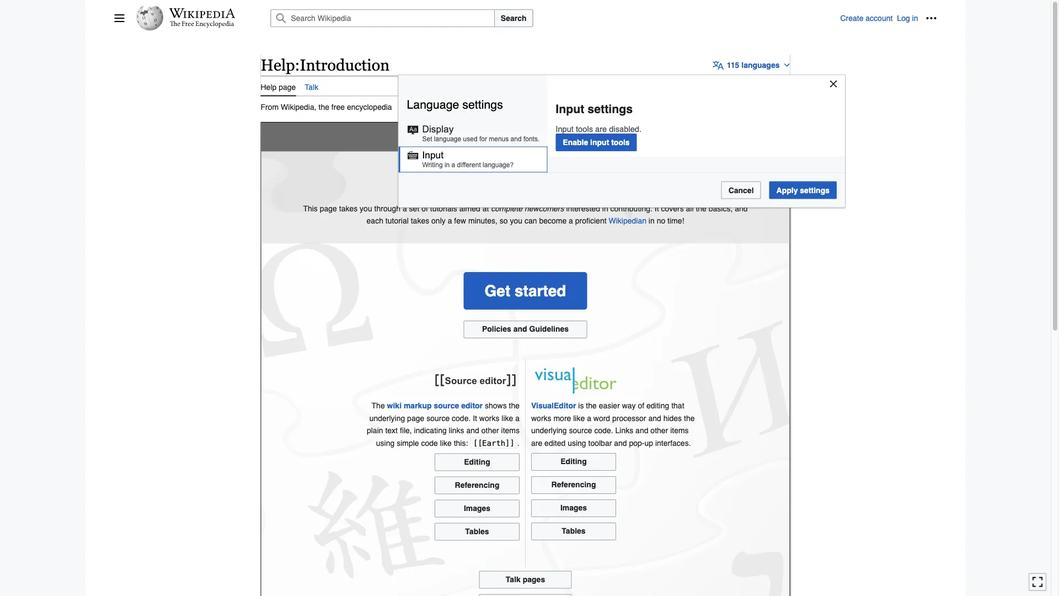 Task type: locate. For each thing, give the bounding box(es) containing it.
are up input
[[596, 124, 607, 134]]

0 vertical spatial talk
[[305, 83, 319, 91]]

1 horizontal spatial introduction
[[410, 126, 523, 148]]

and right links
[[467, 426, 480, 435]]

2 vertical spatial page
[[407, 414, 425, 423]]

for
[[480, 135, 487, 143]]

like
[[572, 174, 587, 185], [502, 414, 513, 423], [574, 414, 585, 423], [440, 438, 452, 447]]

settings for apply settings
[[800, 186, 830, 194]]

0 vertical spatial underlying
[[370, 414, 405, 423]]

a left different
[[452, 161, 456, 169]]

1 horizontal spatial images link
[[532, 499, 617, 517]]

0 horizontal spatial you
[[360, 204, 372, 213]]

wikipedian in no time!
[[609, 216, 685, 225]]

source
[[434, 401, 459, 410], [427, 414, 450, 423], [569, 426, 593, 435]]

referencing
[[552, 480, 596, 489], [455, 480, 500, 489]]

2 help from the top
[[261, 83, 277, 91]]

. right [[earth]]
[[518, 438, 520, 447]]

set
[[422, 135, 432, 143]]

2 using from the left
[[568, 438, 587, 447]]

0 horizontal spatial referencing
[[455, 480, 500, 489]]

0 vertical spatial it
[[655, 204, 659, 213]]

settings for input settings
[[588, 102, 633, 116]]

editing for editing link to the right
[[561, 457, 587, 466]]

2 other from the left
[[651, 426, 669, 435]]

items up interfaces.
[[671, 426, 689, 435]]

page inside shows the underlying page source code. it works like a plain text file, indicating links and other items using simple code like this:
[[407, 414, 425, 423]]

1 using from the left
[[376, 438, 395, 447]]

1 horizontal spatial underlying
[[532, 426, 567, 435]]

talk left "pages"
[[506, 575, 521, 584]]

0 horizontal spatial editing link
[[435, 453, 520, 471]]

0 vertical spatial tools
[[576, 124, 593, 134]]

1 horizontal spatial settings
[[588, 102, 633, 116]]

0 vertical spatial wikipedia
[[552, 126, 642, 148]]

2 horizontal spatial settings
[[800, 186, 830, 194]]

1 vertical spatial source
[[427, 414, 450, 423]]

0 vertical spatial .
[[606, 174, 609, 185]]

1 vertical spatial takes
[[411, 216, 430, 225]]

items
[[501, 426, 520, 435], [671, 426, 689, 435]]

0 vertical spatial are
[[596, 124, 607, 134]]

0 horizontal spatial images
[[464, 504, 491, 512]]

0 horizontal spatial using
[[376, 438, 395, 447]]

source inside shows the underlying page source code. it works like a plain text file, indicating links and other items using simple code like this:
[[427, 414, 450, 423]]

1 vertical spatial wikipedia
[[443, 174, 486, 185]]

can
[[525, 216, 537, 225]]

0 horizontal spatial items
[[501, 426, 520, 435]]

tools
[[576, 124, 593, 134], [612, 138, 630, 147]]

page up wikipedia,
[[279, 83, 296, 91]]

and down links
[[614, 438, 627, 447]]

[[earth]] .
[[473, 438, 520, 448]]

2 vertical spatial source
[[569, 426, 593, 435]]

display set language used for menus and fonts.
[[422, 124, 540, 143]]

0 horizontal spatial referencing link
[[435, 476, 520, 494]]

0 horizontal spatial tables
[[465, 527, 489, 536]]

1 horizontal spatial referencing link
[[532, 476, 617, 494]]

help : introduction
[[261, 56, 390, 74]]

editing down this:
[[464, 457, 491, 466]]

1 horizontal spatial editing
[[561, 457, 587, 466]]

1 horizontal spatial images
[[561, 503, 587, 512]]

code. inside shows the underlying page source code. it works like a plain text file, indicating links and other items using simple code like this:
[[452, 414, 471, 423]]

Search Wikipedia search field
[[271, 9, 495, 27]]

1 horizontal spatial takes
[[411, 216, 430, 225]]

help:wikitext image
[[432, 365, 520, 396]]

of inside is the easier way of editing that works more like a word processor and hides the underlying source code. links and other items are edited using toolbar and pop-up interfaces.
[[638, 401, 645, 410]]

items inside shows the underlying page source code. it works like a plain text file, indicating links and other items using simple code like this:
[[501, 426, 520, 435]]

other inside shows the underlying page source code. it works like a plain text file, indicating links and other items using simple code like this:
[[482, 426, 499, 435]]

and up pop-
[[636, 426, 649, 435]]

in left no
[[649, 216, 655, 225]]

the inside shows the underlying page source code. it works like a plain text file, indicating links and other items using simple code like this:
[[509, 401, 520, 410]]

0 horizontal spatial works
[[480, 414, 500, 423]]

2 items from the left
[[671, 426, 689, 435]]

menu image
[[114, 13, 125, 24]]

wikipedia is made by people like you .
[[443, 174, 609, 185]]

takes right this on the left of page
[[339, 204, 358, 213]]

1 horizontal spatial are
[[596, 124, 607, 134]]

1 horizontal spatial of
[[638, 401, 645, 410]]

1 vertical spatial are
[[532, 438, 543, 447]]

1 horizontal spatial .
[[606, 174, 609, 185]]

1 horizontal spatial it
[[655, 204, 659, 213]]

editing for the left editing link
[[464, 457, 491, 466]]

search button
[[494, 9, 533, 27]]

0 vertical spatial source
[[434, 401, 459, 410]]

using down text
[[376, 438, 395, 447]]

1 vertical spatial tools
[[612, 138, 630, 147]]

a left the set
[[403, 204, 407, 213]]

1 help from the top
[[261, 56, 295, 74]]

0 horizontal spatial introduction
[[300, 56, 390, 74]]

help page
[[261, 83, 296, 91]]

like left this:
[[440, 438, 452, 447]]

other
[[482, 426, 499, 435], [651, 426, 669, 435]]

tables for referencing 'link' related to the left editing link
[[465, 527, 489, 536]]

in right log
[[913, 14, 919, 23]]

introduction
[[300, 56, 390, 74], [410, 126, 523, 148]]

images link for tables link related to referencing 'link' related to the left editing link
[[435, 500, 520, 517]]

and down cancel
[[735, 204, 748, 213]]

talk for talk pages
[[506, 575, 521, 584]]

1 vertical spatial .
[[518, 438, 520, 447]]

code. down word
[[595, 426, 614, 435]]

help for help : introduction
[[261, 56, 295, 74]]

page for this
[[320, 204, 337, 213]]

input
[[556, 102, 585, 116], [556, 124, 574, 134], [422, 150, 444, 160]]

items up [[earth]] .
[[501, 426, 520, 435]]

settings up display set language used for menus and fonts.
[[463, 98, 503, 111]]

search
[[501, 14, 527, 23]]

of right the set
[[422, 204, 428, 213]]

input for input tools are disabled. enable input tools
[[556, 124, 574, 134]]

source down wiki markup source editor link
[[427, 414, 450, 423]]

talk up wikipedia,
[[305, 83, 319, 91]]

2 horizontal spatial page
[[407, 414, 425, 423]]

and left fonts.
[[511, 135, 522, 143]]

1 works from the left
[[480, 414, 500, 423]]

it inside shows the underlying page source code. it works like a plain text file, indicating links and other items using simple code like this:
[[473, 414, 477, 423]]

0 vertical spatial input
[[556, 102, 585, 116]]

up
[[645, 438, 654, 447]]

0 horizontal spatial it
[[473, 414, 477, 423]]

is down wikipedia:visualeditor/user guide image
[[579, 401, 584, 410]]

a left word
[[587, 414, 592, 423]]

1 horizontal spatial items
[[671, 426, 689, 435]]

0 horizontal spatial underlying
[[370, 414, 405, 423]]

1 horizontal spatial tables
[[562, 526, 586, 535]]

wikipedia,
[[281, 102, 317, 111]]

create account log in
[[841, 14, 919, 23]]

1 horizontal spatial talk
[[506, 575, 521, 584]]

underlying inside is the easier way of editing that works more like a word processor and hides the underlying source code. links and other items are edited using toolbar and pop-up interfaces.
[[532, 426, 567, 435]]

2 vertical spatial input
[[422, 150, 444, 160]]

Search search field
[[257, 9, 841, 27]]

referencing for editing link to the right
[[552, 480, 596, 489]]

and inside interested in contributing. it covers all the basics, and each tutorial takes only a few minutes, so you can become a proficient
[[735, 204, 748, 213]]

language?
[[483, 161, 514, 169]]

0 horizontal spatial page
[[279, 83, 296, 91]]

1 horizontal spatial referencing
[[552, 480, 596, 489]]

input inside input writing in a different language?
[[422, 150, 444, 160]]

this page takes you through a set of tutorials aimed at complete newcomers
[[303, 204, 564, 213]]

1 vertical spatial talk
[[506, 575, 521, 584]]

1 vertical spatial input
[[556, 124, 574, 134]]

tools up enable
[[576, 124, 593, 134]]

all
[[686, 204, 694, 213]]

languages
[[742, 61, 780, 69]]

referencing link down 'edited'
[[532, 476, 617, 494]]

time!
[[668, 216, 685, 225]]

1 vertical spatial help
[[261, 83, 277, 91]]

cancel
[[729, 186, 754, 194]]

0 horizontal spatial is
[[489, 174, 496, 185]]

input settings
[[556, 102, 633, 116]]

2 vertical spatial you
[[510, 216, 523, 225]]

underlying up 'edited'
[[532, 426, 567, 435]]

0 horizontal spatial settings
[[463, 98, 503, 111]]

0 vertical spatial code.
[[452, 414, 471, 423]]

underlying
[[370, 414, 405, 423], [532, 426, 567, 435]]

links
[[616, 426, 634, 435]]

like right more
[[574, 414, 585, 423]]

complete
[[491, 204, 523, 213]]

other up up
[[651, 426, 669, 435]]

wikipedia image
[[169, 8, 235, 18]]

1 horizontal spatial wikipedia
[[552, 126, 642, 148]]

from wikipedia, the free encyclopedia
[[261, 102, 392, 111]]

tutorials
[[430, 204, 457, 213]]

at
[[483, 204, 489, 213]]

1 horizontal spatial you
[[510, 216, 523, 225]]

page right this on the left of page
[[320, 204, 337, 213]]

like inside is the easier way of editing that works more like a word processor and hides the underlying source code. links and other items are edited using toolbar and pop-up interfaces.
[[574, 414, 585, 423]]

1 items from the left
[[501, 426, 520, 435]]

works down shows
[[480, 414, 500, 423]]

are
[[596, 124, 607, 134], [532, 438, 543, 447]]

in right writing at the top left of page
[[445, 161, 450, 169]]

other inside is the easier way of editing that works more like a word processor and hides the underlying source code. links and other items are edited using toolbar and pop-up interfaces.
[[651, 426, 669, 435]]

0 horizontal spatial tables link
[[435, 523, 520, 541]]

works
[[480, 414, 500, 423], [532, 414, 552, 423]]

simple
[[397, 438, 419, 447]]

tables link for referencing 'link' related to the left editing link
[[435, 523, 520, 541]]

referencing down this:
[[455, 480, 500, 489]]

account
[[866, 14, 893, 23]]

policies and guidelines link
[[464, 321, 588, 338]]

works inside shows the underlying page source code. it works like a plain text file, indicating links and other items using simple code like this:
[[480, 414, 500, 423]]

editing down 'edited'
[[561, 457, 587, 466]]

talk for talk
[[305, 83, 319, 91]]

in inside interested in contributing. it covers all the basics, and each tutorial takes only a few minutes, so you can become a proficient
[[603, 204, 609, 213]]

you up the each
[[360, 204, 372, 213]]

hides
[[664, 414, 682, 423]]

underlying inside shows the underlying page source code. it works like a plain text file, indicating links and other items using simple code like this:
[[370, 414, 405, 423]]

is
[[489, 174, 496, 185], [579, 401, 584, 410]]

log in link
[[898, 14, 919, 23]]

0 vertical spatial help
[[261, 56, 295, 74]]

wikipedia down different
[[443, 174, 486, 185]]

in inside personal tools navigation
[[913, 14, 919, 23]]

you up interested
[[590, 174, 606, 185]]

0 horizontal spatial images link
[[435, 500, 520, 517]]

code
[[421, 438, 438, 447]]

2 works from the left
[[532, 414, 552, 423]]

1 vertical spatial is
[[579, 401, 584, 410]]

a inside input writing in a different language?
[[452, 161, 456, 169]]

editing link
[[532, 453, 617, 471], [435, 453, 520, 471]]

different
[[457, 161, 481, 169]]

a up [[earth]] .
[[516, 414, 520, 423]]

referencing down 'edited'
[[552, 480, 596, 489]]

source inside is the easier way of editing that works more like a word processor and hides the underlying source code. links and other items are edited using toolbar and pop-up interfaces.
[[569, 426, 593, 435]]

2 horizontal spatial you
[[590, 174, 606, 185]]

1 horizontal spatial tools
[[612, 138, 630, 147]]

1 vertical spatial underlying
[[532, 426, 567, 435]]

you
[[590, 174, 606, 185], [360, 204, 372, 213], [510, 216, 523, 225]]

1 horizontal spatial other
[[651, 426, 669, 435]]

the up word
[[586, 401, 597, 410]]

the right shows
[[509, 401, 520, 410]]

text
[[385, 426, 398, 435]]

0 horizontal spatial code.
[[452, 414, 471, 423]]

using inside shows the underlying page source code. it works like a plain text file, indicating links and other items using simple code like this:
[[376, 438, 395, 447]]

help up help page link
[[261, 56, 295, 74]]

settings right the apply
[[800, 186, 830, 194]]

0 horizontal spatial other
[[482, 426, 499, 435]]

page down 'markup' at left
[[407, 414, 425, 423]]

1 horizontal spatial code.
[[595, 426, 614, 435]]

1 horizontal spatial tables link
[[532, 523, 617, 540]]

more
[[554, 414, 571, 423]]

0 horizontal spatial talk
[[305, 83, 319, 91]]

0 horizontal spatial tools
[[576, 124, 593, 134]]

wikipedian link
[[609, 216, 647, 225]]

it inside interested in contributing. it covers all the basics, and each tutorial takes only a few minutes, so you can become a proficient
[[655, 204, 659, 213]]

it
[[655, 204, 659, 213], [473, 414, 477, 423]]

page
[[279, 83, 296, 91], [320, 204, 337, 213], [407, 414, 425, 423]]

0 horizontal spatial takes
[[339, 204, 358, 213]]

plain
[[367, 426, 383, 435]]

of right way
[[638, 401, 645, 410]]

0 horizontal spatial editing
[[464, 457, 491, 466]]

is down language?
[[489, 174, 496, 185]]

it up no
[[655, 204, 659, 213]]

editing link down this:
[[435, 453, 520, 471]]

0 horizontal spatial .
[[518, 438, 520, 447]]

works inside is the easier way of editing that works more like a word processor and hides the underlying source code. links and other items are edited using toolbar and pop-up interfaces.
[[532, 414, 552, 423]]

underlying up text
[[370, 414, 405, 423]]

settings inside button
[[800, 186, 830, 194]]

display
[[422, 124, 454, 134]]

the right all
[[696, 204, 707, 213]]

source down more
[[569, 426, 593, 435]]

it down editor
[[473, 414, 477, 423]]

the
[[319, 102, 330, 111], [696, 204, 707, 213], [509, 401, 520, 410], [586, 401, 597, 410], [684, 414, 695, 423]]

a left "few"
[[448, 216, 452, 225]]

1 horizontal spatial is
[[579, 401, 584, 410]]

other up [[earth]]
[[482, 426, 499, 435]]

1 other from the left
[[482, 426, 499, 435]]

using
[[376, 438, 395, 447], [568, 438, 587, 447]]

source left editor
[[434, 401, 459, 410]]

0 vertical spatial of
[[422, 204, 428, 213]]

help up from
[[261, 83, 277, 91]]

interested in contributing. it covers all the basics, and each tutorial takes only a few minutes, so you can become a proficient
[[367, 204, 748, 225]]

introduction up input writing in a different language?
[[410, 126, 523, 148]]

0 horizontal spatial are
[[532, 438, 543, 447]]

1 vertical spatial you
[[360, 204, 372, 213]]

few
[[454, 216, 466, 225]]

talk pages
[[506, 575, 545, 584]]

the wiki markup source editor
[[372, 401, 483, 410]]

referencing link for editing link to the right
[[532, 476, 617, 494]]

and
[[511, 135, 522, 143], [735, 204, 748, 213], [514, 325, 527, 333], [649, 414, 662, 423], [467, 426, 480, 435], [636, 426, 649, 435], [614, 438, 627, 447]]

tools down disabled. at the top
[[612, 138, 630, 147]]

settings up disabled. at the top
[[588, 102, 633, 116]]

introduction up talk link
[[300, 56, 390, 74]]

1 horizontal spatial using
[[568, 438, 587, 447]]

are left 'edited'
[[532, 438, 543, 447]]

tables
[[562, 526, 586, 535], [465, 527, 489, 536]]

in up proficient
[[603, 204, 609, 213]]

wikipedia down input settings
[[552, 126, 642, 148]]

talk pages link
[[479, 571, 572, 589]]

the free encyclopedia image
[[170, 21, 235, 28]]

using right 'edited'
[[568, 438, 587, 447]]

apply settings button
[[770, 181, 837, 199]]

0 horizontal spatial wikipedia
[[443, 174, 486, 185]]

referencing link down this:
[[435, 476, 520, 494]]

works down visualeditor link
[[532, 414, 552, 423]]

page for help
[[279, 83, 296, 91]]

in
[[913, 14, 919, 23], [445, 161, 450, 169], [603, 204, 609, 213], [649, 216, 655, 225]]

images link
[[532, 499, 617, 517], [435, 500, 520, 517]]

introduction to wikipedia
[[410, 126, 642, 148]]

each
[[367, 216, 384, 225]]

1 horizontal spatial page
[[320, 204, 337, 213]]

115 languages
[[727, 61, 780, 69]]

is inside is the easier way of editing that works more like a word processor and hides the underlying source code. links and other items are edited using toolbar and pop-up interfaces.
[[579, 401, 584, 410]]

code. up links
[[452, 414, 471, 423]]

you right so
[[510, 216, 523, 225]]

are inside input tools are disabled. enable input tools
[[596, 124, 607, 134]]

0 vertical spatial page
[[279, 83, 296, 91]]

1 vertical spatial code.
[[595, 426, 614, 435]]

1 vertical spatial of
[[638, 401, 645, 410]]

1 horizontal spatial editing link
[[532, 453, 617, 471]]

editing link down 'edited'
[[532, 453, 617, 471]]

1 vertical spatial it
[[473, 414, 477, 423]]

images link for tables link associated with referencing 'link' corresponding to editing link to the right
[[532, 499, 617, 517]]

way
[[622, 401, 636, 410]]

takes down the set
[[411, 216, 430, 225]]

. down input
[[606, 174, 609, 185]]

shows the underlying page source code. it works like a plain text file, indicating links and other items using simple code like this:
[[367, 401, 520, 447]]

1 horizontal spatial works
[[532, 414, 552, 423]]

1 vertical spatial page
[[320, 204, 337, 213]]

the right hides
[[684, 414, 695, 423]]

input inside input tools are disabled. enable input tools
[[556, 124, 574, 134]]

referencing link
[[532, 476, 617, 494], [435, 476, 520, 494]]



Task type: describe. For each thing, give the bounding box(es) containing it.
settings for language settings
[[463, 98, 503, 111]]

started
[[515, 282, 567, 300]]

create account link
[[841, 14, 893, 23]]

markup
[[404, 401, 432, 410]]

contributing.
[[611, 204, 653, 213]]

are inside is the easier way of editing that works more like a word processor and hides the underlying source code. links and other items are edited using toolbar and pop-up interfaces.
[[532, 438, 543, 447]]

wikipedian
[[609, 216, 647, 225]]

referencing link for the left editing link
[[435, 476, 520, 494]]

personal tools navigation
[[841, 9, 941, 27]]

pages
[[523, 575, 545, 584]]

aimed
[[460, 204, 481, 213]]

language
[[407, 98, 459, 111]]

wikipedia:visualeditor/user guide image
[[532, 365, 620, 396]]

language progressive image
[[713, 60, 724, 71]]

the
[[372, 401, 385, 410]]

in inside input writing in a different language?
[[445, 161, 450, 169]]

0 horizontal spatial of
[[422, 204, 428, 213]]

and inside display set language used for menus and fonts.
[[511, 135, 522, 143]]

tables link for referencing 'link' corresponding to editing link to the right
[[532, 523, 617, 540]]

apply
[[777, 186, 798, 194]]

[[earth]]
[[473, 438, 515, 448]]

works for underlying
[[532, 414, 552, 423]]

help page link
[[261, 76, 296, 96]]

minutes,
[[469, 216, 498, 225]]

works for other
[[480, 414, 500, 423]]

interfaces.
[[656, 438, 691, 447]]

wiki
[[387, 401, 402, 410]]

by
[[526, 174, 537, 185]]

a inside shows the underlying page source code. it works like a plain text file, indicating links and other items using simple code like this:
[[516, 414, 520, 423]]

a inside is the easier way of editing that works more like a word processor and hides the underlying source code. links and other items are edited using toolbar and pop-up interfaces.
[[587, 414, 592, 423]]

fonts.
[[524, 135, 540, 143]]

pop-
[[629, 438, 645, 447]]

takes inside interested in contributing. it covers all the basics, and each tutorial takes only a few minutes, so you can become a proficient
[[411, 216, 430, 225]]

covers
[[661, 204, 684, 213]]

encyclopedia
[[347, 102, 392, 111]]

toolbar
[[589, 438, 612, 447]]

0 vertical spatial introduction
[[300, 56, 390, 74]]

made
[[499, 174, 523, 185]]

get started
[[485, 282, 567, 300]]

using inside is the easier way of editing that works more like a word processor and hides the underlying source code. links and other items are edited using toolbar and pop-up interfaces.
[[568, 438, 587, 447]]

this
[[303, 204, 318, 213]]

images for images link associated with tables link related to referencing 'link' related to the left editing link
[[464, 504, 491, 512]]

writing
[[422, 161, 443, 169]]

help for help page
[[261, 83, 277, 91]]

and inside shows the underlying page source code. it works like a plain text file, indicating links and other items using simple code like this:
[[467, 426, 480, 435]]

so
[[500, 216, 508, 225]]

cancel button
[[722, 181, 761, 199]]

easier
[[599, 401, 620, 410]]

word
[[594, 414, 611, 423]]

input for input writing in a different language?
[[422, 150, 444, 160]]

get
[[485, 282, 511, 300]]

editing
[[647, 401, 670, 410]]

input writing in a different language?
[[422, 150, 514, 169]]

introduction to wikipedia main content
[[256, 50, 797, 596]]

enable
[[563, 138, 588, 147]]

get started link
[[464, 272, 588, 310]]

0 vertical spatial is
[[489, 174, 496, 185]]

fullscreen image
[[1033, 576, 1044, 587]]

become
[[539, 216, 567, 225]]

0 vertical spatial takes
[[339, 204, 358, 213]]

the left free
[[319, 102, 330, 111]]

input for input settings
[[556, 102, 585, 116]]

tutorial
[[386, 216, 409, 225]]

log in and more options image
[[926, 13, 937, 24]]

language
[[434, 135, 462, 143]]

visualeditor link
[[532, 401, 576, 410]]

. inside [[earth]] .
[[518, 438, 520, 447]]

free
[[332, 102, 345, 111]]

indicating
[[414, 426, 447, 435]]

shows
[[485, 401, 507, 410]]

from
[[261, 102, 279, 111]]

log
[[898, 14, 911, 23]]

like right "people"
[[572, 174, 587, 185]]

file,
[[400, 426, 412, 435]]

referencing for the left editing link
[[455, 480, 500, 489]]

processor
[[613, 414, 647, 423]]

the inside interested in contributing. it covers all the basics, and each tutorial takes only a few minutes, so you can become a proficient
[[696, 204, 707, 213]]

links
[[449, 426, 465, 435]]

used
[[463, 135, 478, 143]]

people
[[539, 174, 569, 185]]

no
[[657, 216, 666, 225]]

1 vertical spatial introduction
[[410, 126, 523, 148]]

newcomers
[[525, 204, 564, 213]]

you inside interested in contributing. it covers all the basics, and each tutorial takes only a few minutes, so you can become a proficient
[[510, 216, 523, 225]]

115
[[727, 61, 740, 69]]

language settings
[[407, 98, 503, 111]]

basics,
[[709, 204, 733, 213]]

items inside is the easier way of editing that works more like a word processor and hides the underlying source code. links and other items are edited using toolbar and pop-up interfaces.
[[671, 426, 689, 435]]

:
[[295, 56, 300, 74]]

only
[[432, 216, 446, 225]]

images for images link corresponding to tables link associated with referencing 'link' corresponding to editing link to the right
[[561, 503, 587, 512]]

guidelines
[[530, 325, 569, 333]]

a down interested
[[569, 216, 573, 225]]

disabled.
[[610, 124, 642, 134]]

talk link
[[305, 76, 319, 95]]

and right policies
[[514, 325, 527, 333]]

that
[[672, 401, 685, 410]]

interested
[[567, 204, 600, 213]]

0 vertical spatial you
[[590, 174, 606, 185]]

enable input tools button
[[556, 134, 637, 151]]

set
[[409, 204, 420, 213]]

policies and guidelines
[[482, 325, 569, 333]]

is the easier way of editing that works more like a word processor and hides the underlying source code. links and other items are edited using toolbar and pop-up interfaces.
[[532, 401, 695, 447]]

editor
[[462, 401, 483, 410]]

code. inside is the easier way of editing that works more like a word processor and hides the underlying source code. links and other items are edited using toolbar and pop-up interfaces.
[[595, 426, 614, 435]]

to
[[528, 126, 546, 148]]

tables for referencing 'link' corresponding to editing link to the right
[[562, 526, 586, 535]]

this:
[[454, 438, 468, 447]]

wiki markup source editor link
[[387, 401, 483, 410]]

like down shows
[[502, 414, 513, 423]]

policies
[[482, 325, 512, 333]]

and down editing
[[649, 414, 662, 423]]



Task type: vqa. For each thing, say whether or not it's contained in the screenshot.
Personal philosophy link
no



